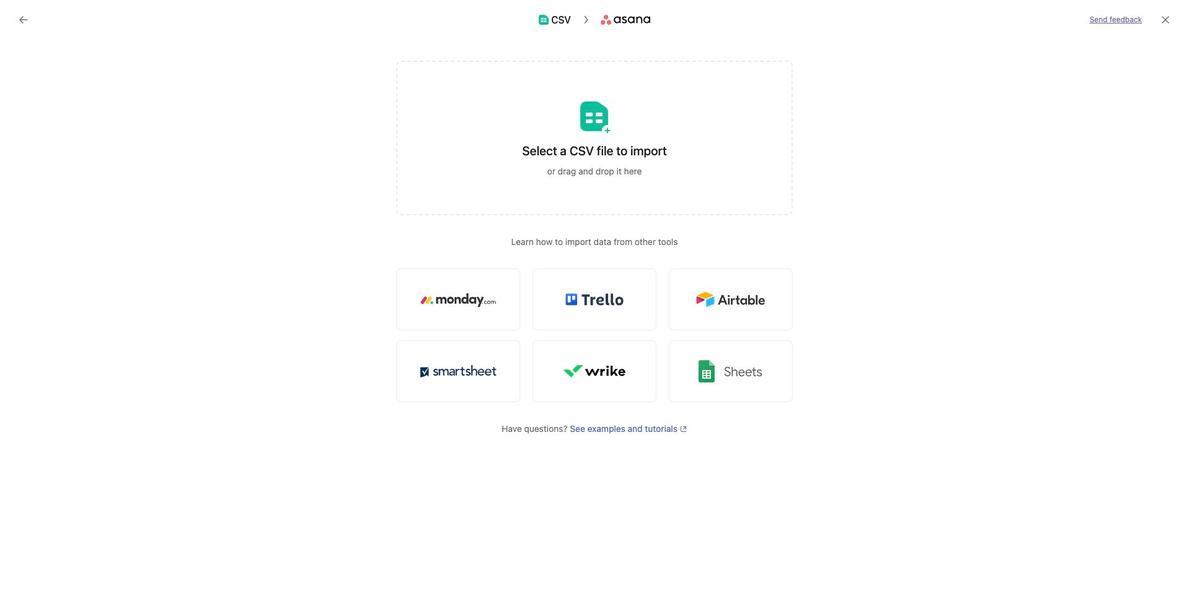 Task type: locate. For each thing, give the bounding box(es) containing it.
asana logo image
[[601, 15, 650, 25]]

go back image
[[19, 15, 28, 25]]

hide sidebar image
[[16, 10, 26, 20]]

row
[[149, 110, 1189, 133], [164, 133, 1174, 134], [149, 133, 1189, 156], [149, 155, 1189, 178], [149, 178, 1189, 201]]



Task type: vqa. For each thing, say whether or not it's contained in the screenshot.
THE W
no



Task type: describe. For each thing, give the bounding box(es) containing it.
close this dialog image
[[1161, 15, 1171, 25]]



